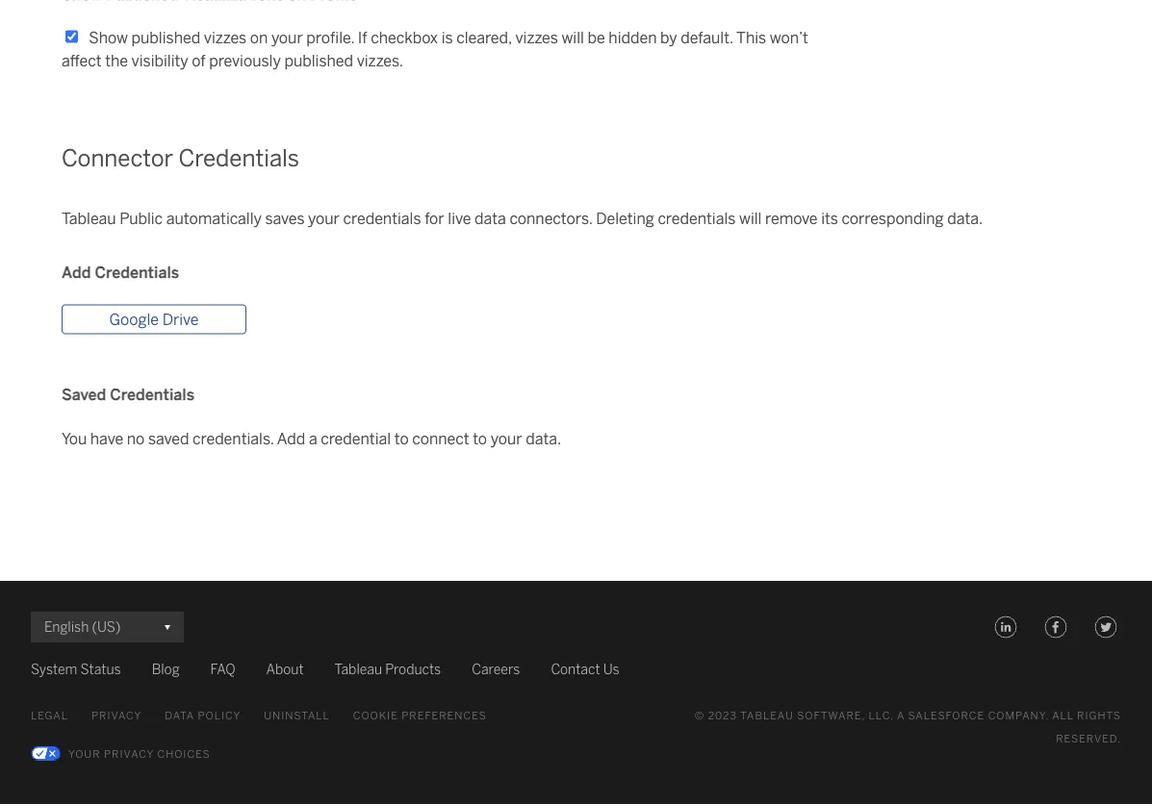 Task type: locate. For each thing, give the bounding box(es) containing it.
company.
[[988, 709, 1049, 722]]

your right on
[[271, 28, 303, 47]]

published up "visibility"
[[131, 28, 200, 47]]

1 vertical spatial add
[[277, 430, 305, 448]]

0 horizontal spatial published
[[131, 28, 200, 47]]

you have no saved credentials. add a credential to connect to your data.
[[62, 430, 561, 448]]

preferences
[[402, 709, 487, 722]]

google drive button
[[62, 304, 246, 334]]

your right connect
[[491, 430, 522, 448]]

vizzes right cleared,
[[515, 28, 558, 47]]

credentials left for
[[343, 209, 421, 228]]

2 to from the left
[[473, 430, 487, 448]]

connectors.
[[510, 209, 593, 228]]

status
[[80, 662, 121, 677]]

won't
[[770, 28, 808, 47]]

1 horizontal spatial published
[[284, 52, 353, 70]]

show
[[89, 28, 128, 47]]

credentials for add credentials
[[95, 263, 179, 282]]

1 vertical spatial tableau
[[335, 662, 382, 677]]

0 horizontal spatial tableau
[[62, 209, 116, 228]]

previously
[[209, 52, 281, 70]]

uninstall
[[264, 709, 330, 722]]

0 vertical spatial data.
[[947, 209, 983, 228]]

0 horizontal spatial will
[[562, 28, 584, 47]]

0 horizontal spatial add
[[62, 263, 91, 282]]

0 horizontal spatial vizzes
[[204, 28, 247, 47]]

1 vertical spatial published
[[284, 52, 353, 70]]

credentials up automatically
[[178, 145, 299, 172]]

published
[[131, 28, 200, 47], [284, 52, 353, 70]]

a right llc,
[[897, 709, 905, 722]]

a
[[309, 430, 317, 448], [897, 709, 905, 722]]

english
[[44, 619, 89, 635]]

privacy up your privacy choices link
[[91, 709, 142, 722]]

legal
[[31, 709, 68, 722]]

add up google drive button
[[62, 263, 91, 282]]

tableau right 2023
[[740, 709, 794, 722]]

1 vertical spatial your
[[308, 209, 340, 228]]

1 vertical spatial credentials
[[95, 263, 179, 282]]

blog
[[152, 662, 180, 677]]

on
[[250, 28, 268, 47]]

affect
[[62, 52, 102, 70]]

1 horizontal spatial vizzes
[[515, 28, 558, 47]]

will left remove
[[739, 209, 762, 228]]

to right connect
[[473, 430, 487, 448]]

credentials up saved on the bottom of page
[[110, 386, 194, 404]]

hidden
[[609, 28, 657, 47]]

0 vertical spatial your
[[271, 28, 303, 47]]

2 horizontal spatial tableau
[[740, 709, 794, 722]]

credentials right deleting
[[658, 209, 736, 228]]

english (us)
[[44, 619, 121, 635]]

contact us
[[551, 662, 619, 677]]

0 vertical spatial tableau
[[62, 209, 116, 228]]

0 vertical spatial credentials
[[178, 145, 299, 172]]

llc,
[[869, 709, 894, 722]]

checkbox
[[371, 28, 438, 47]]

0 horizontal spatial to
[[394, 430, 409, 448]]

tableau left public
[[62, 209, 116, 228]]

a left credential
[[309, 430, 317, 448]]

1 vertical spatial privacy
[[104, 748, 154, 761]]

your
[[271, 28, 303, 47], [308, 209, 340, 228], [491, 430, 522, 448]]

0 horizontal spatial credentials
[[343, 209, 421, 228]]

published down the profile. at top left
[[284, 52, 353, 70]]

tableau inside © 2023 tableau software, llc, a salesforce company. all rights reserved.
[[740, 709, 794, 722]]

tableau products
[[335, 662, 441, 677]]

1 horizontal spatial will
[[739, 209, 762, 228]]

a inside © 2023 tableau software, llc, a salesforce company. all rights reserved.
[[897, 709, 905, 722]]

choices
[[157, 748, 211, 761]]

salesforce
[[908, 709, 985, 722]]

reserved.
[[1056, 732, 1121, 745]]

0 vertical spatial privacy
[[91, 709, 142, 722]]

1 horizontal spatial your
[[308, 209, 340, 228]]

2 vertical spatial credentials
[[110, 386, 194, 404]]

your inside "show published vizzes on your profile. if checkbox is cleared, vizzes will be hidden by default. this won't affect the visibility of previously published vizzes."
[[271, 28, 303, 47]]

corresponding
[[842, 209, 944, 228]]

us
[[603, 662, 619, 677]]

2 vertical spatial tableau
[[740, 709, 794, 722]]

your right saves
[[308, 209, 340, 228]]

its
[[821, 209, 838, 228]]

data policy
[[165, 709, 241, 722]]

software,
[[797, 709, 865, 722]]

about link
[[266, 658, 304, 681]]

remove
[[765, 209, 818, 228]]

your
[[68, 748, 101, 761]]

credentials up google
[[95, 263, 179, 282]]

drive
[[162, 310, 199, 329]]

data
[[165, 709, 194, 722]]

2 horizontal spatial your
[[491, 430, 522, 448]]

to
[[394, 430, 409, 448], [473, 430, 487, 448]]

to left connect
[[394, 430, 409, 448]]

selected language element
[[44, 612, 170, 643]]

add
[[62, 263, 91, 282], [277, 430, 305, 448]]

cookie
[[353, 709, 398, 722]]

credentials
[[343, 209, 421, 228], [658, 209, 736, 228]]

1 vertical spatial a
[[897, 709, 905, 722]]

vizzes up previously
[[204, 28, 247, 47]]

the
[[105, 52, 128, 70]]

0 horizontal spatial your
[[271, 28, 303, 47]]

2 credentials from the left
[[658, 209, 736, 228]]

1 vertical spatial data.
[[526, 430, 561, 448]]

add right the credentials.
[[277, 430, 305, 448]]

legal link
[[31, 704, 68, 727]]

visibility
[[131, 52, 188, 70]]

credentials.
[[193, 430, 274, 448]]

0 vertical spatial published
[[131, 28, 200, 47]]

1 horizontal spatial data.
[[947, 209, 983, 228]]

about
[[266, 662, 304, 677]]

will
[[562, 28, 584, 47], [739, 209, 762, 228]]

1 horizontal spatial to
[[473, 430, 487, 448]]

is
[[441, 28, 453, 47]]

data.
[[947, 209, 983, 228], [526, 430, 561, 448]]

saved credentials
[[62, 386, 194, 404]]

0 vertical spatial add
[[62, 263, 91, 282]]

credential
[[321, 430, 391, 448]]

tableau up cookie
[[335, 662, 382, 677]]

1 horizontal spatial tableau
[[335, 662, 382, 677]]

credentials
[[178, 145, 299, 172], [95, 263, 179, 282], [110, 386, 194, 404]]

0 vertical spatial will
[[562, 28, 584, 47]]

1 credentials from the left
[[343, 209, 421, 228]]

your for saves
[[308, 209, 340, 228]]

if
[[358, 28, 367, 47]]

credentials for saved credentials
[[110, 386, 194, 404]]

will left be
[[562, 28, 584, 47]]

faq link
[[210, 658, 235, 681]]

vizzes
[[204, 28, 247, 47], [515, 28, 558, 47]]

uninstall link
[[264, 704, 330, 727]]

1 horizontal spatial credentials
[[658, 209, 736, 228]]

by
[[660, 28, 677, 47]]

cookie preferences button
[[353, 704, 487, 727]]

0 horizontal spatial a
[[309, 430, 317, 448]]

privacy down privacy link
[[104, 748, 154, 761]]

© 2023 tableau software, llc, a salesforce company. all rights reserved.
[[695, 709, 1121, 745]]

saved
[[148, 430, 189, 448]]

1 horizontal spatial a
[[897, 709, 905, 722]]

privacy
[[91, 709, 142, 722], [104, 748, 154, 761]]



Task type: describe. For each thing, give the bounding box(es) containing it.
be
[[588, 28, 605, 47]]

tableau for tableau public automatically saves your credentials for live data connectors. deleting credentials will remove its corresponding data.
[[62, 209, 116, 228]]

your for on
[[271, 28, 303, 47]]

live
[[448, 209, 471, 228]]

saves
[[265, 209, 305, 228]]

you
[[62, 430, 87, 448]]

google drive
[[109, 310, 199, 329]]

add credentials
[[62, 263, 179, 282]]

show published vizzes on your profile. if checkbox is cleared, vizzes will be hidden by default. this won't affect the visibility of previously published vizzes.
[[62, 28, 808, 70]]

tableau public automatically saves your credentials for live data connectors. deleting credentials will remove its corresponding data.
[[62, 209, 983, 228]]

data
[[475, 209, 506, 228]]

policy
[[198, 709, 241, 722]]

rights
[[1077, 709, 1121, 722]]

2 vertical spatial your
[[491, 430, 522, 448]]

careers link
[[472, 658, 520, 681]]

careers
[[472, 662, 520, 677]]

connect
[[412, 430, 469, 448]]

blog link
[[152, 658, 180, 681]]

your privacy choices link
[[31, 743, 211, 766]]

faq
[[210, 662, 235, 677]]

cleared,
[[456, 28, 512, 47]]

default.
[[681, 28, 733, 47]]

Show published vizzes on your profile. If checkbox is cleared, vizzes will be hidden by default. This won't affect the visibility of previously published vizzes. checkbox
[[65, 30, 78, 43]]

system status link
[[31, 658, 121, 681]]

connector
[[62, 145, 173, 172]]

system
[[31, 662, 77, 677]]

0 vertical spatial a
[[309, 430, 317, 448]]

products
[[385, 662, 441, 677]]

contact
[[551, 662, 600, 677]]

data policy link
[[165, 704, 241, 727]]

(us)
[[92, 619, 121, 635]]

this
[[736, 28, 766, 47]]

2 vizzes from the left
[[515, 28, 558, 47]]

credentials for connector credentials
[[178, 145, 299, 172]]

deleting
[[596, 209, 654, 228]]

connector credentials
[[62, 145, 299, 172]]

tableau products link
[[335, 658, 441, 681]]

cookie preferences
[[353, 709, 487, 722]]

©
[[695, 709, 705, 722]]

of
[[192, 52, 206, 70]]

your privacy choices
[[68, 748, 211, 761]]

will inside "show published vizzes on your profile. if checkbox is cleared, vizzes will be hidden by default. this won't affect the visibility of previously published vizzes."
[[562, 28, 584, 47]]

automatically
[[166, 209, 262, 228]]

no
[[127, 430, 145, 448]]

0 horizontal spatial data.
[[526, 430, 561, 448]]

1 horizontal spatial add
[[277, 430, 305, 448]]

tableau for tableau products
[[335, 662, 382, 677]]

1 to from the left
[[394, 430, 409, 448]]

1 vertical spatial will
[[739, 209, 762, 228]]

have
[[90, 430, 123, 448]]

for
[[425, 209, 444, 228]]

all
[[1052, 709, 1074, 722]]

saved
[[62, 386, 106, 404]]

google
[[109, 310, 159, 329]]

public
[[119, 209, 163, 228]]

profile.
[[306, 28, 354, 47]]

vizzes.
[[357, 52, 403, 70]]

privacy link
[[91, 704, 142, 727]]

2023
[[708, 709, 737, 722]]

contact us link
[[551, 658, 619, 681]]

1 vizzes from the left
[[204, 28, 247, 47]]

system status
[[31, 662, 121, 677]]



Task type: vqa. For each thing, say whether or not it's contained in the screenshot.
FLOATING
no



